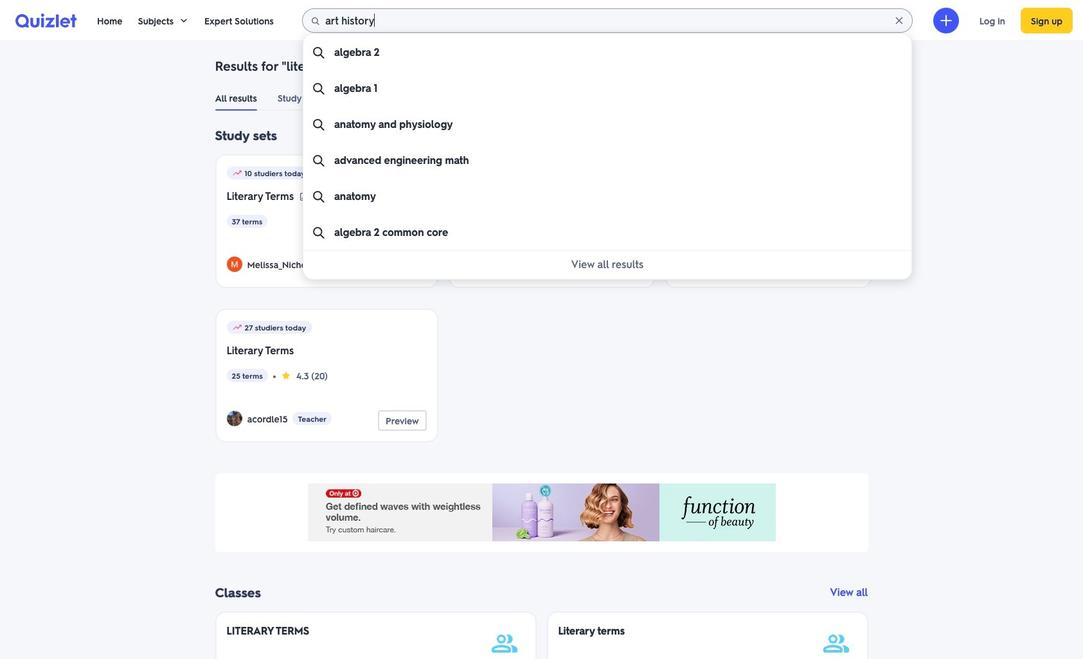 Task type: vqa. For each thing, say whether or not it's contained in the screenshot.
Log in
no



Task type: describe. For each thing, give the bounding box(es) containing it.
Search field
[[303, 8, 912, 280]]

2 profile picture image from the top
[[227, 411, 242, 426]]

1 search image from the top
[[311, 45, 327, 60]]

1 profile picture image from the top
[[227, 256, 242, 272]]

people image
[[821, 628, 852, 659]]

star filled image
[[281, 370, 291, 381]]

2 tab from the left
[[278, 85, 321, 111]]

3 tab from the left
[[341, 85, 385, 111]]

Search text field
[[325, 8, 909, 33]]

1 tab from the left
[[215, 85, 257, 111]]

2 search image from the top
[[311, 117, 327, 132]]

close x image
[[894, 15, 905, 25]]

1 quizlet image from the top
[[15, 13, 77, 28]]

advertisement element
[[308, 484, 776, 541]]



Task type: locate. For each thing, give the bounding box(es) containing it.
1 horizontal spatial tab
[[278, 85, 321, 111]]

create image
[[939, 13, 954, 28]]

upward graph image
[[232, 322, 242, 332]]

0 horizontal spatial tab
[[215, 85, 257, 111]]

tab
[[215, 85, 257, 111], [278, 85, 321, 111], [341, 85, 385, 111]]

0 vertical spatial profile picture image
[[227, 256, 242, 272]]

upward graph image
[[232, 168, 242, 178]]

1 vertical spatial profile picture image
[[227, 411, 242, 426]]

None search field
[[302, 8, 913, 280]]

search image
[[311, 45, 327, 60], [311, 117, 327, 132]]

search list box
[[303, 33, 912, 280]]

list box inside search list box
[[303, 34, 912, 250]]

profile picture image
[[227, 256, 242, 272], [227, 411, 242, 426]]

caret down image
[[179, 15, 189, 25]]

2 horizontal spatial tab
[[341, 85, 385, 111]]

0 vertical spatial search image
[[311, 45, 327, 60]]

image image
[[299, 192, 309, 202]]

search image
[[310, 16, 321, 26], [311, 81, 327, 96], [311, 153, 327, 168], [311, 189, 327, 204], [311, 225, 327, 240]]

tab list
[[205, 85, 879, 111]]

quizlet image
[[15, 13, 77, 28], [15, 14, 77, 28]]

1 vertical spatial search image
[[311, 117, 327, 132]]

2 quizlet image from the top
[[15, 14, 77, 28]]

list box
[[303, 34, 912, 250]]

people image
[[489, 628, 520, 659]]



